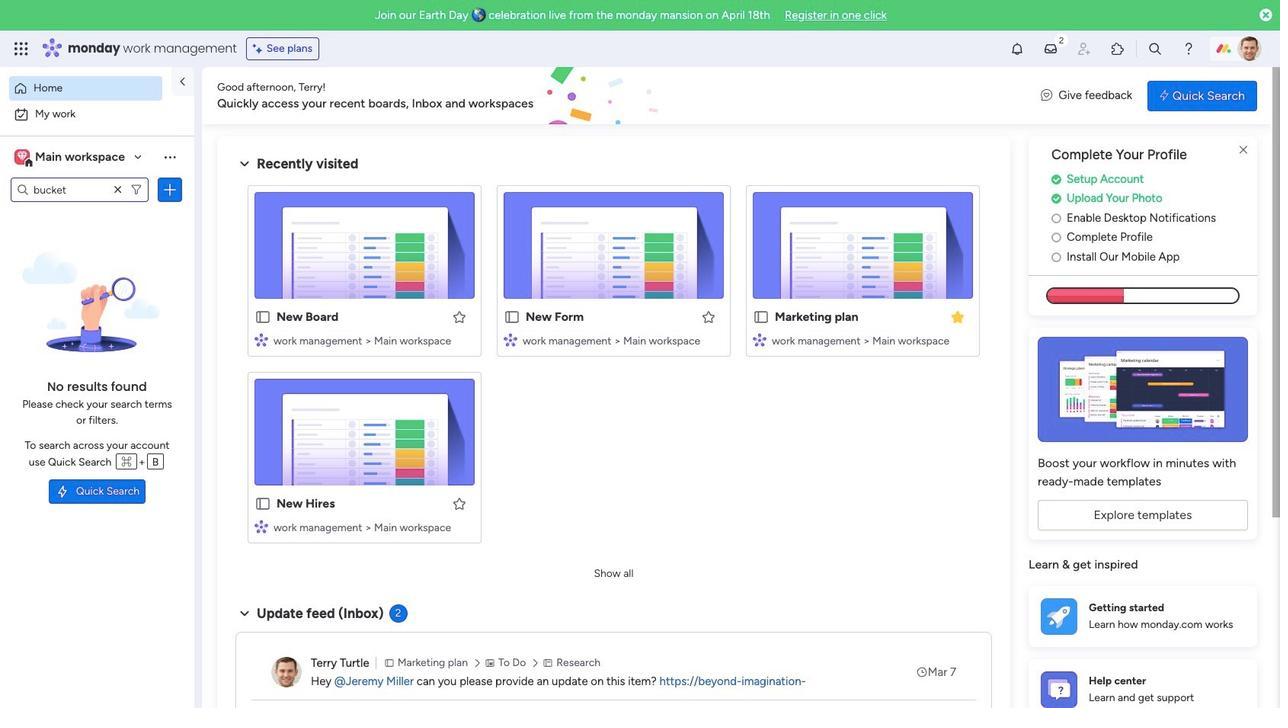 Task type: vqa. For each thing, say whether or not it's contained in the screenshot.
topmost the lottie animation element
no



Task type: describe. For each thing, give the bounding box(es) containing it.
close update feed (inbox) image
[[236, 604, 254, 623]]

add to favorites image
[[452, 496, 467, 511]]

2 public board image from the left
[[753, 309, 770, 325]]

workspace options image
[[162, 149, 178, 164]]

see plans image
[[253, 40, 267, 57]]

2 image
[[1055, 31, 1069, 48]]

check circle image
[[1052, 193, 1062, 205]]

Search in workspace field
[[32, 181, 109, 199]]

add to favorites image for first public board image from left
[[701, 309, 717, 324]]

1 option from the top
[[9, 76, 162, 101]]

2 element
[[389, 604, 408, 623]]

update feed image
[[1043, 41, 1059, 56]]

1 component image from the top
[[255, 333, 268, 346]]

1 workspace image from the left
[[14, 149, 30, 165]]

circle o image
[[1052, 251, 1062, 263]]

component image
[[504, 333, 518, 346]]

1 circle o image from the top
[[1052, 213, 1062, 224]]

2 circle o image from the top
[[1052, 232, 1062, 243]]

select product image
[[14, 41, 29, 56]]

v2 user feedback image
[[1041, 87, 1053, 104]]

search everything image
[[1148, 41, 1163, 56]]



Task type: locate. For each thing, give the bounding box(es) containing it.
circle o image down check circle image
[[1052, 213, 1062, 224]]

0 vertical spatial terry turtle image
[[1238, 37, 1262, 61]]

workspace image
[[14, 149, 30, 165], [17, 149, 27, 165]]

2 component image from the top
[[255, 519, 268, 533]]

circle o image up circle o image at the top right of the page
[[1052, 232, 1062, 243]]

close recently visited image
[[236, 155, 254, 173]]

add to favorites image for 1st component icon from the top of the quick search results list box public board icon
[[452, 309, 467, 324]]

help image
[[1181, 41, 1197, 56]]

add to favorites image
[[452, 309, 467, 324], [701, 309, 717, 324]]

1 vertical spatial component image
[[255, 519, 268, 533]]

0 horizontal spatial terry turtle image
[[271, 657, 302, 688]]

quick search results list box
[[236, 173, 992, 562]]

circle o image
[[1052, 213, 1062, 224], [1052, 232, 1062, 243]]

1 vertical spatial terry turtle image
[[271, 657, 302, 688]]

0 vertical spatial circle o image
[[1052, 213, 1062, 224]]

option
[[9, 76, 162, 101], [9, 102, 185, 127]]

public board image
[[504, 309, 521, 325], [753, 309, 770, 325]]

1 vertical spatial public board image
[[255, 495, 271, 512]]

dapulse x slim image
[[1235, 141, 1253, 159]]

workspace selection element
[[14, 148, 127, 168]]

remove from favorites image
[[951, 309, 966, 324]]

templates image image
[[1043, 337, 1244, 442]]

help center element
[[1029, 659, 1258, 708]]

v2 bolt switch image
[[1160, 87, 1169, 104]]

1 public board image from the top
[[255, 309, 271, 325]]

clear search image
[[111, 182, 126, 197]]

0 horizontal spatial add to favorites image
[[452, 309, 467, 324]]

1 public board image from the left
[[504, 309, 521, 325]]

0 horizontal spatial public board image
[[504, 309, 521, 325]]

component image
[[255, 333, 268, 346], [255, 519, 268, 533]]

1 vertical spatial circle o image
[[1052, 232, 1062, 243]]

0 vertical spatial public board image
[[255, 309, 271, 325]]

1 horizontal spatial public board image
[[753, 309, 770, 325]]

2 add to favorites image from the left
[[701, 309, 717, 324]]

public board image
[[255, 309, 271, 325], [255, 495, 271, 512]]

terry turtle image
[[1238, 37, 1262, 61], [271, 657, 302, 688]]

0 vertical spatial option
[[9, 76, 162, 101]]

2 public board image from the top
[[255, 495, 271, 512]]

filters image
[[130, 184, 143, 196]]

0 vertical spatial component image
[[255, 333, 268, 346]]

notifications image
[[1010, 41, 1025, 56]]

check circle image
[[1052, 174, 1062, 185]]

2 workspace image from the left
[[17, 149, 27, 165]]

public board image for 1st component icon from the top of the quick search results list box
[[255, 309, 271, 325]]

1 horizontal spatial add to favorites image
[[701, 309, 717, 324]]

1 horizontal spatial terry turtle image
[[1238, 37, 1262, 61]]

2 option from the top
[[9, 102, 185, 127]]

getting started element
[[1029, 586, 1258, 647]]

1 add to favorites image from the left
[[452, 309, 467, 324]]

monday marketplace image
[[1111, 41, 1126, 56]]

public board image for second component icon
[[255, 495, 271, 512]]

1 vertical spatial option
[[9, 102, 185, 127]]

options image
[[162, 182, 178, 197]]



